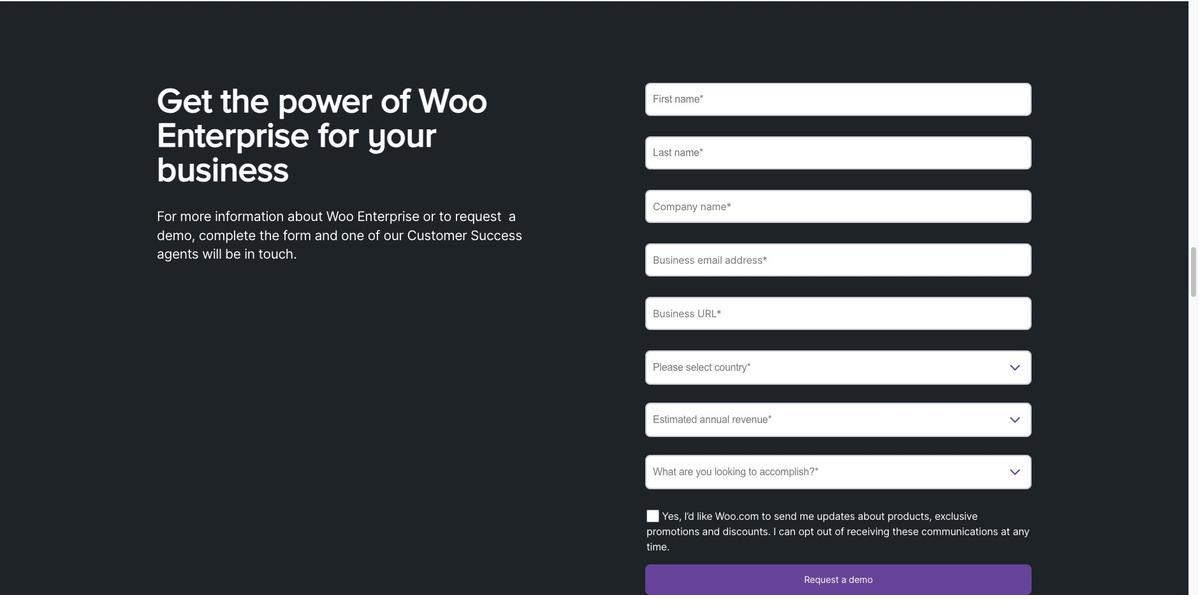 Task type: vqa. For each thing, say whether or not it's contained in the screenshot.
information
yes



Task type: describe. For each thing, give the bounding box(es) containing it.
receiving
[[848, 526, 890, 539]]

discounts.
[[723, 526, 771, 539]]

get
[[157, 80, 212, 119]]

success
[[471, 228, 522, 244]]

communications
[[922, 526, 999, 539]]

updates
[[817, 511, 856, 523]]

like
[[697, 511, 713, 523]]

power
[[278, 80, 372, 119]]

to inside the yes, i'd like woo.com to send me updates about products, exclusive promotions and discounts. i can opt out of receiving these communications at any time.
[[762, 511, 772, 523]]

about inside for more information about woo enterprise or to request  a demo, complete the form and one of our customer success agents will be in touch.
[[288, 209, 323, 225]]

demo,
[[157, 228, 195, 244]]

get the power of woo enterprise for your business
[[157, 80, 488, 188]]

request
[[455, 209, 502, 225]]

me
[[800, 511, 815, 523]]

of inside the yes, i'd like woo.com to send me updates about products, exclusive promotions and discounts. i can opt out of receiving these communications at any time.
[[835, 526, 845, 539]]

Company name* text field
[[646, 190, 1032, 223]]

and inside for more information about woo enterprise or to request  a demo, complete the form and one of our customer success agents will be in touch.
[[315, 228, 338, 244]]

yes, i'd like woo.com to send me updates about products, exclusive promotions and discounts. i can opt out of receiving these communications at any time.
[[647, 511, 1030, 554]]

and inside the yes, i'd like woo.com to send me updates about products, exclusive promotions and discounts. i can opt out of receiving these communications at any time.
[[703, 526, 720, 539]]

about inside the yes, i'd like woo.com to send me updates about products, exclusive promotions and discounts. i can opt out of receiving these communications at any time.
[[858, 511, 885, 523]]

in
[[245, 246, 255, 262]]

yes,
[[663, 511, 682, 523]]

woo.com
[[716, 511, 760, 523]]

i'd
[[685, 511, 695, 523]]

or
[[423, 209, 436, 225]]

form
[[283, 228, 311, 244]]

products,
[[888, 511, 933, 523]]

woo for about
[[327, 209, 354, 225]]

at
[[1002, 526, 1011, 539]]

our
[[384, 228, 404, 244]]

First name* text field
[[646, 83, 1032, 116]]

send
[[774, 511, 797, 523]]

for more information about woo enterprise or to request  a demo, complete the form and one of our customer success agents will be in touch.
[[157, 209, 522, 262]]

enterprise for request
[[357, 209, 420, 225]]

out
[[817, 526, 833, 539]]

i
[[774, 526, 777, 539]]

complete
[[199, 228, 256, 244]]

the inside get the power of woo enterprise for your business
[[221, 80, 269, 119]]

can
[[779, 526, 796, 539]]

business
[[157, 149, 289, 188]]



Task type: locate. For each thing, give the bounding box(es) containing it.
time.
[[647, 541, 670, 554]]

promotions
[[647, 526, 700, 539]]

one
[[341, 228, 364, 244]]

touch.
[[259, 246, 297, 262]]

1 vertical spatial woo
[[327, 209, 354, 225]]

0 vertical spatial of
[[381, 80, 410, 119]]

1 horizontal spatial about
[[858, 511, 885, 523]]

about
[[288, 209, 323, 225], [858, 511, 885, 523]]

0 vertical spatial the
[[221, 80, 269, 119]]

of inside for more information about woo enterprise or to request  a demo, complete the form and one of our customer success agents will be in touch.
[[368, 228, 380, 244]]

0 vertical spatial woo
[[419, 80, 488, 119]]

0 vertical spatial about
[[288, 209, 323, 225]]

0 horizontal spatial and
[[315, 228, 338, 244]]

any
[[1014, 526, 1030, 539]]

to left send
[[762, 511, 772, 523]]

woo
[[419, 80, 488, 119], [327, 209, 354, 225]]

1 vertical spatial the
[[259, 228, 280, 244]]

1 horizontal spatial enterprise
[[357, 209, 420, 225]]

1 vertical spatial to
[[762, 511, 772, 523]]

1 vertical spatial of
[[368, 228, 380, 244]]

enterprise inside for more information about woo enterprise or to request  a demo, complete the form and one of our customer success agents will be in touch.
[[357, 209, 420, 225]]

1 horizontal spatial to
[[762, 511, 772, 523]]

customer
[[407, 228, 467, 244]]

Business URL* text field
[[646, 297, 1032, 331]]

1 vertical spatial about
[[858, 511, 885, 523]]

woo for of
[[419, 80, 488, 119]]

enterprise inside get the power of woo enterprise for your business
[[157, 115, 310, 154]]

1 vertical spatial and
[[703, 526, 720, 539]]

about up receiving
[[858, 511, 885, 523]]

the up the touch. at the left
[[259, 228, 280, 244]]

agents
[[157, 246, 199, 262]]

2 vertical spatial of
[[835, 526, 845, 539]]

information
[[215, 209, 284, 225]]

and left one
[[315, 228, 338, 244]]

the inside for more information about woo enterprise or to request  a demo, complete the form and one of our customer success agents will be in touch.
[[259, 228, 280, 244]]

and
[[315, 228, 338, 244], [703, 526, 720, 539]]

of
[[381, 80, 410, 119], [368, 228, 380, 244], [835, 526, 845, 539]]

enterprise for business
[[157, 115, 310, 154]]

0 horizontal spatial to
[[439, 209, 452, 225]]

Business email address* text field
[[646, 244, 1032, 277]]

for
[[318, 115, 359, 154]]

0 vertical spatial enterprise
[[157, 115, 310, 154]]

exclusive
[[935, 511, 978, 523]]

1 horizontal spatial woo
[[419, 80, 488, 119]]

0 horizontal spatial enterprise
[[157, 115, 310, 154]]

enterprise
[[157, 115, 310, 154], [357, 209, 420, 225]]

1 vertical spatial enterprise
[[357, 209, 420, 225]]

your
[[368, 115, 437, 154]]

these
[[893, 526, 919, 539]]

to inside for more information about woo enterprise or to request  a demo, complete the form and one of our customer success agents will be in touch.
[[439, 209, 452, 225]]

0 horizontal spatial woo
[[327, 209, 354, 225]]

the
[[221, 80, 269, 119], [259, 228, 280, 244]]

0 vertical spatial and
[[315, 228, 338, 244]]

of inside get the power of woo enterprise for your business
[[381, 80, 410, 119]]

and down like
[[703, 526, 720, 539]]

woo inside get the power of woo enterprise for your business
[[419, 80, 488, 119]]

1 horizontal spatial and
[[703, 526, 720, 539]]

for
[[157, 209, 177, 225]]

Last name* text field
[[646, 137, 1032, 170]]

0 vertical spatial to
[[439, 209, 452, 225]]

opt
[[799, 526, 815, 539]]

woo inside for more information about woo enterprise or to request  a demo, complete the form and one of our customer success agents will be in touch.
[[327, 209, 354, 225]]

0 horizontal spatial about
[[288, 209, 323, 225]]

to
[[439, 209, 452, 225], [762, 511, 772, 523]]

about up form
[[288, 209, 323, 225]]

None submit
[[646, 565, 1032, 596]]

the right get
[[221, 80, 269, 119]]

to right or
[[439, 209, 452, 225]]

will
[[202, 246, 222, 262]]

more
[[180, 209, 211, 225]]

be
[[225, 246, 241, 262]]

Yes, I'd like Woo.com to send me updates about products, exclusive promotions and discounts. I can opt out of receiving these communications at any time. checkbox
[[647, 511, 660, 523]]



